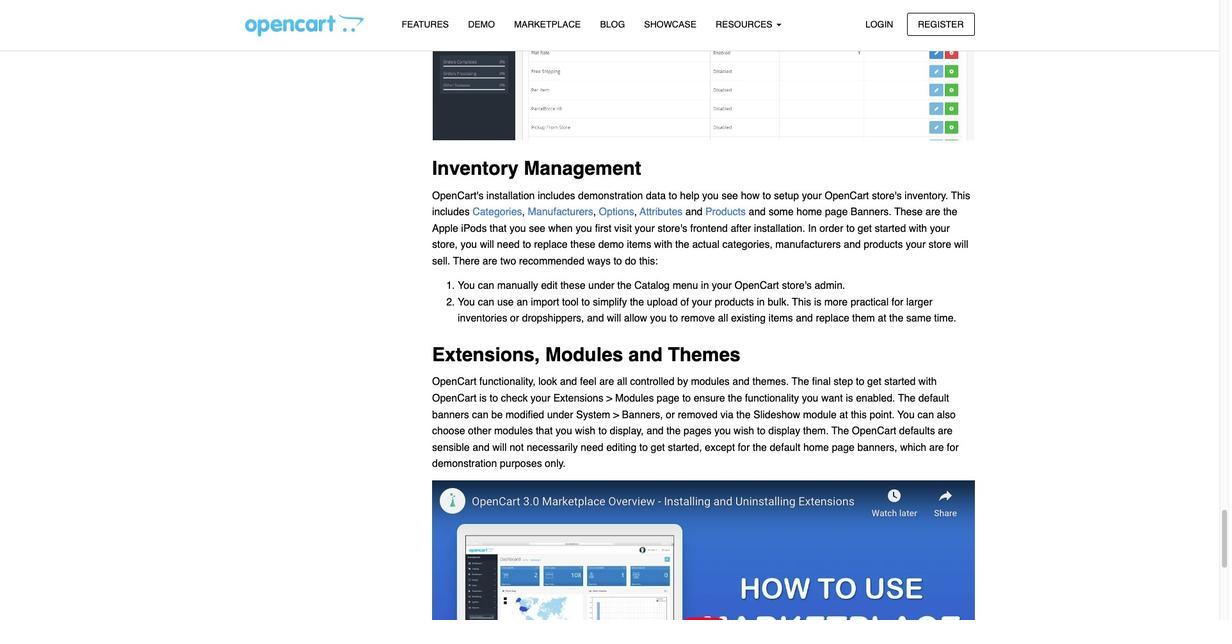 Task type: vqa. For each thing, say whether or not it's contained in the screenshot.
the 'ipod'
no



Task type: locate. For each thing, give the bounding box(es) containing it.
inventory management
[[432, 157, 642, 179]]

0 vertical spatial demonstration
[[578, 190, 643, 202]]

display
[[769, 425, 801, 437]]

or left removed
[[666, 409, 675, 421]]

store,
[[432, 239, 458, 251]]

in left the bulk.
[[757, 296, 765, 308]]

allow
[[624, 313, 648, 324]]

0 horizontal spatial the
[[792, 376, 810, 388]]

opencart's
[[432, 190, 484, 202]]

products inside you can manually edit these under the catalog menu in your opencart store's admin. you can use an import tool to simplify the upload of your products in bulk. this is more practical for larger inventories or dropshippers, and will allow you to remove all existing items and replace them at the same time.
[[715, 296, 754, 308]]

removed
[[678, 409, 718, 421]]

to right step
[[856, 376, 865, 388]]

items down the bulk.
[[769, 313, 793, 324]]

you up "defaults"
[[898, 409, 915, 421]]

demonstration inside opencart's installation includes demonstration data to help you see how to setup your opencart store's inventory. this includes
[[578, 190, 643, 202]]

and down "how"
[[749, 206, 766, 218]]

which
[[901, 442, 927, 453]]

for left the larger
[[892, 296, 904, 308]]

categories,
[[723, 239, 773, 251]]

>
[[607, 393, 613, 404], [614, 409, 619, 421]]

0 vertical spatial or
[[510, 313, 519, 324]]

items inside you can manually edit these under the catalog menu in your opencart store's admin. you can use an import tool to simplify the upload of your products in bulk. this is more practical for larger inventories or dropshippers, and will allow you to remove all existing items and replace them at the same time.
[[769, 313, 793, 324]]

0 horizontal spatial or
[[510, 313, 519, 324]]

sell.
[[432, 256, 451, 267]]

this
[[851, 409, 867, 421]]

home down them.
[[804, 442, 829, 453]]

2 vertical spatial with
[[919, 376, 937, 388]]

frontend
[[691, 223, 728, 234]]

are left 'two'
[[483, 256, 498, 267]]

you
[[703, 190, 719, 202], [510, 223, 526, 234], [576, 223, 592, 234], [461, 239, 477, 251], [651, 313, 667, 324], [802, 393, 819, 404], [556, 425, 573, 437], [715, 425, 731, 437]]

0 vertical spatial items
[[627, 239, 652, 251]]

to left help on the right
[[669, 190, 678, 202]]

0 horizontal spatial is
[[480, 393, 487, 404]]

0 vertical spatial get
[[858, 223, 872, 234]]

page inside the and some home page banners. these are the apple ipods that you see when you first visit your store's frontend after installation. in order to get started with your store, you will need to replace these demo items with the actual categories, manufacturers and products your store will sell. there are two recommended ways to do this:
[[825, 206, 848, 218]]

for right except
[[738, 442, 750, 453]]

started inside "opencart functionality, look and feel are all controlled by modules and themes. the final step to get started with opencart is to check your extensions > modules page to ensure the functionality you want is enabled. the default banners can be modified under system > banners, or removed via the slideshow module at this point. you can also choose other modules that you wish to display, and the pages you wish to display them. the opencart defaults are sensible and will not necessarily need editing to get started, except for the default home page banners, which are for demonstration purposes only."
[[885, 376, 916, 388]]

time.
[[935, 313, 957, 324]]

data
[[646, 190, 666, 202]]

store's down attributes "link"
[[658, 223, 688, 234]]

you right help on the right
[[703, 190, 719, 202]]

1 horizontal spatial includes
[[538, 190, 576, 202]]

0 vertical spatial default
[[919, 393, 950, 404]]

in right "menu"
[[701, 280, 709, 291]]

1 vertical spatial store's
[[658, 223, 688, 234]]

to
[[669, 190, 678, 202], [763, 190, 772, 202], [847, 223, 855, 234], [523, 239, 531, 251], [614, 256, 622, 267], [582, 296, 590, 308], [670, 313, 678, 324], [856, 376, 865, 388], [490, 393, 498, 404], [683, 393, 691, 404], [599, 425, 607, 437], [757, 425, 766, 437], [640, 442, 648, 453]]

0 vertical spatial modules
[[546, 343, 623, 366]]

and some home page banners. these are the apple ipods that you see when you first visit your store's frontend after installation. in order to get started with your store, you will need to replace these demo items with the actual categories, manufacturers and products your store will sell. there are two recommended ways to do this:
[[432, 206, 969, 267]]

0 vertical spatial that
[[490, 223, 507, 234]]

home
[[797, 206, 823, 218], [804, 442, 829, 453]]

3 , from the left
[[635, 206, 637, 218]]

extensions, modules and themes
[[432, 343, 741, 366]]

default down display
[[770, 442, 801, 453]]

1 horizontal spatial or
[[666, 409, 675, 421]]

0 horizontal spatial items
[[627, 239, 652, 251]]

1 horizontal spatial modules
[[691, 376, 730, 388]]

0 vertical spatial the
[[792, 376, 810, 388]]

1 vertical spatial in
[[757, 296, 765, 308]]

opencart functionality, look and feel are all controlled by modules and themes. the final step to get started with opencart is to check your extensions > modules page to ensure the functionality you want is enabled. the default banners can be modified under system > banners, or removed via the slideshow module at this point. you can also choose other modules that you wish to display, and the pages you wish to display them. the opencart defaults are sensible and will not necessarily need editing to get started, except for the default home page banners, which are for demonstration purposes only.
[[432, 376, 959, 470]]

that up necessarily
[[536, 425, 553, 437]]

themes
[[668, 343, 741, 366]]

replace up the recommended
[[534, 239, 568, 251]]

your right setup
[[802, 190, 822, 202]]

manufacturers
[[528, 206, 594, 218]]

0 horizontal spatial ,
[[522, 206, 525, 218]]

0 vertical spatial need
[[497, 239, 520, 251]]

resources link
[[706, 13, 791, 36]]

the left same
[[890, 313, 904, 324]]

0 horizontal spatial all
[[617, 376, 628, 388]]

at inside "opencart functionality, look and feel are all controlled by modules and themes. the final step to get started with opencart is to check your extensions > modules page to ensure the functionality you want is enabled. the default banners can be modified under system > banners, or removed via the slideshow module at this point. you can also choose other modules that you wish to display, and the pages you wish to display them. the opencart defaults are sensible and will not necessarily need editing to get started, except for the default home page banners, which are for demonstration purposes only."
[[840, 409, 848, 421]]

after
[[731, 223, 752, 234]]

1 horizontal spatial see
[[722, 190, 739, 202]]

store's
[[872, 190, 902, 202], [658, 223, 688, 234], [782, 280, 812, 291]]

slideshow
[[754, 409, 801, 421]]

1 vertical spatial see
[[529, 223, 546, 234]]

0 horizontal spatial this
[[792, 296, 812, 308]]

are
[[926, 206, 941, 218], [483, 256, 498, 267], [600, 376, 614, 388], [938, 425, 953, 437], [930, 442, 945, 453]]

1 horizontal spatial >
[[614, 409, 619, 421]]

replace
[[534, 239, 568, 251], [816, 313, 850, 324]]

your left the store
[[906, 239, 926, 251]]

at right them
[[878, 313, 887, 324]]

1 horizontal spatial at
[[878, 313, 887, 324]]

2 wish from the left
[[734, 425, 755, 437]]

management
[[524, 157, 642, 179]]

0 vertical spatial these
[[571, 239, 596, 251]]

1 vertical spatial modules
[[494, 425, 533, 437]]

that down categories
[[490, 223, 507, 234]]

are right feel
[[600, 376, 614, 388]]

an
[[517, 296, 528, 308]]

started inside the and some home page banners. these are the apple ipods that you see when you first visit your store's frontend after installation. in order to get started with your store, you will need to replace these demo items with the actual categories, manufacturers and products your store will sell. there are two recommended ways to do this:
[[875, 223, 907, 234]]

all
[[718, 313, 729, 324], [617, 376, 628, 388]]

2 vertical spatial you
[[898, 409, 915, 421]]

opencart - open source shopping cart solution image
[[245, 13, 363, 37]]

defaults
[[900, 425, 936, 437]]

see left when
[[529, 223, 546, 234]]

see
[[722, 190, 739, 202], [529, 223, 546, 234]]

these
[[895, 206, 923, 218]]

categories
[[473, 206, 522, 218]]

help
[[680, 190, 700, 202]]

categories , manufacturers , options , attributes and products
[[473, 206, 749, 218]]

get inside the and some home page banners. these are the apple ipods that you see when you first visit your store's frontend after installation. in order to get started with your store, you will need to replace these demo items with the actual categories, manufacturers and products your store will sell. there are two recommended ways to do this:
[[858, 223, 872, 234]]

how
[[741, 190, 760, 202]]

this right the bulk.
[[792, 296, 812, 308]]

visit
[[615, 223, 632, 234]]

also
[[937, 409, 956, 421]]

inventory
[[432, 157, 519, 179]]

2 horizontal spatial ,
[[635, 206, 637, 218]]

inventory.
[[905, 190, 949, 202]]

with inside "opencart functionality, look and feel are all controlled by modules and themes. the final step to get started with opencart is to check your extensions > modules page to ensure the functionality you want is enabled. the default banners can be modified under system > banners, or removed via the slideshow module at this point. you can also choose other modules that you wish to display, and the pages you wish to display them. the opencart defaults are sensible and will not necessarily need editing to get started, except for the default home page banners, which are for demonstration purposes only."
[[919, 376, 937, 388]]

1 vertical spatial or
[[666, 409, 675, 421]]

0 horizontal spatial see
[[529, 223, 546, 234]]

1 vertical spatial need
[[581, 442, 604, 453]]

1 horizontal spatial default
[[919, 393, 950, 404]]

you can manually edit these under the catalog menu in your opencart store's admin. you can use an import tool to simplify the upload of your products in bulk. this is more practical for larger inventories or dropshippers, and will allow you to remove all existing items and replace them at the same time.
[[458, 280, 957, 324]]

1 vertical spatial at
[[840, 409, 848, 421]]

0 horizontal spatial that
[[490, 223, 507, 234]]

this:
[[640, 256, 658, 267]]

showcase link
[[635, 13, 706, 36]]

order
[[820, 223, 844, 234]]

1 horizontal spatial replace
[[816, 313, 850, 324]]

necessarily
[[527, 442, 578, 453]]

demo link
[[459, 13, 505, 36]]

to down upload
[[670, 313, 678, 324]]

store's up the banners.
[[872, 190, 902, 202]]

you up except
[[715, 425, 731, 437]]

ipods
[[461, 223, 487, 234]]

installation
[[487, 190, 535, 202]]

for down also
[[947, 442, 959, 453]]

see inside the and some home page banners. these are the apple ipods that you see when you first visit your store's frontend after installation. in order to get started with your store, you will need to replace these demo items with the actual categories, manufacturers and products your store will sell. there are two recommended ways to do this:
[[529, 223, 546, 234]]

store's inside the and some home page banners. these are the apple ipods that you see when you first visit your store's frontend after installation. in order to get started with your store, you will need to replace these demo items with the actual categories, manufacturers and products your store will sell. there are two recommended ways to do this:
[[658, 223, 688, 234]]

replace inside you can manually edit these under the catalog menu in your opencart store's admin. you can use an import tool to simplify the upload of your products in bulk. this is more practical for larger inventories or dropshippers, and will allow you to remove all existing items and replace them at the same time.
[[816, 313, 850, 324]]

need up 'two'
[[497, 239, 520, 251]]

1 horizontal spatial products
[[864, 239, 903, 251]]

replace down more
[[816, 313, 850, 324]]

opencart inside opencart's installation includes demonstration data to help you see how to setup your opencart store's inventory. this includes
[[825, 190, 870, 202]]

is
[[815, 296, 822, 308], [480, 393, 487, 404], [846, 393, 854, 404]]

the right them.
[[832, 425, 850, 437]]

modules up banners,
[[615, 393, 654, 404]]

0 vertical spatial products
[[864, 239, 903, 251]]

> up the system
[[607, 393, 613, 404]]

0 vertical spatial home
[[797, 206, 823, 218]]

marketplace link
[[505, 13, 591, 36]]

0 horizontal spatial demonstration
[[432, 458, 497, 470]]

modules up feel
[[546, 343, 623, 366]]

demonstration up categories , manufacturers , options , attributes and products
[[578, 190, 643, 202]]

your inside opencart's installation includes demonstration data to help you see how to setup your opencart store's inventory. this includes
[[802, 190, 822, 202]]

and right existing
[[796, 313, 813, 324]]

step
[[834, 376, 854, 388]]

under up simplify
[[589, 280, 615, 291]]

page up the order
[[825, 206, 848, 218]]

page left 'banners,'
[[832, 442, 855, 453]]

2 horizontal spatial the
[[899, 393, 916, 404]]

items up do
[[627, 239, 652, 251]]

0 horizontal spatial under
[[547, 409, 574, 421]]

1 horizontal spatial demonstration
[[578, 190, 643, 202]]

items
[[627, 239, 652, 251], [769, 313, 793, 324]]

for
[[892, 296, 904, 308], [738, 442, 750, 453], [947, 442, 959, 453]]

these up the tool
[[561, 280, 586, 291]]

0 vertical spatial store's
[[872, 190, 902, 202]]

extensions,
[[432, 343, 540, 366]]

,
[[522, 206, 525, 218], [594, 206, 596, 218], [635, 206, 637, 218]]

default up also
[[919, 393, 950, 404]]

products up existing
[[715, 296, 754, 308]]

will inside you can manually edit these under the catalog menu in your opencart store's admin. you can use an import tool to simplify the upload of your products in bulk. this is more practical for larger inventories or dropshippers, and will allow you to remove all existing items and replace them at the same time.
[[607, 313, 621, 324]]

0 horizontal spatial wish
[[575, 425, 596, 437]]

1 vertical spatial includes
[[432, 206, 470, 218]]

these inside the and some home page banners. these are the apple ipods that you see when you first visit your store's frontend after installation. in order to get started with your store, you will need to replace these demo items with the actual categories, manufacturers and products your store will sell. there are two recommended ways to do this:
[[571, 239, 596, 251]]

your up the store
[[930, 223, 950, 234]]

modules up the not
[[494, 425, 533, 437]]

1 horizontal spatial store's
[[782, 280, 812, 291]]

includes up manufacturers on the top
[[538, 190, 576, 202]]

home up in
[[797, 206, 823, 218]]

see up products link
[[722, 190, 739, 202]]

to down the slideshow
[[757, 425, 766, 437]]

you inside opencart's installation includes demonstration data to help you see how to setup your opencart store's inventory. this includes
[[703, 190, 719, 202]]

modules inside "opencart functionality, look and feel are all controlled by modules and themes. the final step to get started with opencart is to check your extensions > modules page to ensure the functionality you want is enabled. the default banners can be modified under system > banners, or removed via the slideshow module at this point. you can also choose other modules that you wish to display, and the pages you wish to display them. the opencart defaults are sensible and will not necessarily need editing to get started, except for the default home page banners, which are for demonstration purposes only."
[[615, 393, 654, 404]]

final
[[813, 376, 831, 388]]

to left do
[[614, 256, 622, 267]]

and
[[686, 206, 703, 218], [749, 206, 766, 218], [844, 239, 861, 251], [587, 313, 604, 324], [796, 313, 813, 324], [629, 343, 663, 366], [560, 376, 577, 388], [733, 376, 750, 388], [647, 425, 664, 437], [473, 442, 490, 453]]

1 horizontal spatial all
[[718, 313, 729, 324]]

and up extensions
[[560, 376, 577, 388]]

1 horizontal spatial under
[[589, 280, 615, 291]]

0 vertical spatial replace
[[534, 239, 568, 251]]

1 vertical spatial that
[[536, 425, 553, 437]]

modules
[[691, 376, 730, 388], [494, 425, 533, 437]]

you down 'there'
[[458, 280, 475, 291]]

to down the system
[[599, 425, 607, 437]]

0 horizontal spatial store's
[[658, 223, 688, 234]]

1 vertical spatial products
[[715, 296, 754, 308]]

there
[[453, 256, 480, 267]]

1 horizontal spatial that
[[536, 425, 553, 437]]

1 horizontal spatial ,
[[594, 206, 596, 218]]

is right want on the bottom of page
[[846, 393, 854, 404]]

you up inventories at the left bottom
[[458, 296, 475, 308]]

0 vertical spatial this
[[952, 190, 971, 202]]

0 vertical spatial started
[[875, 223, 907, 234]]

1 horizontal spatial is
[[815, 296, 822, 308]]

0 horizontal spatial at
[[840, 409, 848, 421]]

you
[[458, 280, 475, 291], [458, 296, 475, 308], [898, 409, 915, 421]]

these
[[571, 239, 596, 251], [561, 280, 586, 291]]

get up enabled. on the bottom of page
[[868, 376, 882, 388]]

1 vertical spatial demonstration
[[432, 458, 497, 470]]

that inside "opencart functionality, look and feel are all controlled by modules and themes. the final step to get started with opencart is to check your extensions > modules page to ensure the functionality you want is enabled. the default banners can be modified under system > banners, or removed via the slideshow module at this point. you can also choose other modules that you wish to display, and the pages you wish to display them. the opencart defaults are sensible and will not necessarily need editing to get started, except for the default home page banners, which are for demonstration purposes only."
[[536, 425, 553, 437]]

modules up ensure
[[691, 376, 730, 388]]

ways
[[588, 256, 611, 267]]

1 vertical spatial modules
[[615, 393, 654, 404]]

products down the banners.
[[864, 239, 903, 251]]

1 horizontal spatial the
[[832, 425, 850, 437]]

get left started,
[[651, 442, 665, 453]]

of
[[681, 296, 689, 308]]

this inside opencart's installation includes demonstration data to help you see how to setup your opencart store's inventory. this includes
[[952, 190, 971, 202]]

1 horizontal spatial items
[[769, 313, 793, 324]]

wish down the system
[[575, 425, 596, 437]]

1 horizontal spatial for
[[892, 296, 904, 308]]

1 horizontal spatial need
[[581, 442, 604, 453]]

0 vertical spatial with
[[909, 223, 928, 234]]

remove
[[681, 313, 715, 324]]

the
[[944, 206, 958, 218], [676, 239, 690, 251], [618, 280, 632, 291], [630, 296, 644, 308], [890, 313, 904, 324], [728, 393, 743, 404], [737, 409, 751, 421], [667, 425, 681, 437], [753, 442, 767, 453]]

look
[[539, 376, 557, 388]]

0 horizontal spatial need
[[497, 239, 520, 251]]

login
[[866, 19, 894, 29]]

these up ways
[[571, 239, 596, 251]]

demo
[[599, 239, 624, 251]]

you inside you can manually edit these under the catalog menu in your opencart store's admin. you can use an import tool to simplify the upload of your products in bulk. this is more practical for larger inventories or dropshippers, and will allow you to remove all existing items and replace them at the same time.
[[651, 313, 667, 324]]

to right "how"
[[763, 190, 772, 202]]

the up simplify
[[618, 280, 632, 291]]

can
[[478, 280, 495, 291], [478, 296, 495, 308], [472, 409, 489, 421], [918, 409, 935, 421]]

0 horizontal spatial >
[[607, 393, 613, 404]]

2 vertical spatial store's
[[782, 280, 812, 291]]

the right enabled. on the bottom of page
[[899, 393, 916, 404]]

0 horizontal spatial replace
[[534, 239, 568, 251]]

started up enabled. on the bottom of page
[[885, 376, 916, 388]]

your up remove
[[692, 296, 712, 308]]

wish
[[575, 425, 596, 437], [734, 425, 755, 437]]

1 vertical spatial these
[[561, 280, 586, 291]]

0 vertical spatial see
[[722, 190, 739, 202]]

0 vertical spatial under
[[589, 280, 615, 291]]

, up first
[[594, 206, 596, 218]]

at left this
[[840, 409, 848, 421]]

, left attributes
[[635, 206, 637, 218]]

attributes
[[640, 206, 683, 218]]

0 horizontal spatial default
[[770, 442, 801, 453]]

bulk.
[[768, 296, 790, 308]]

under inside you can manually edit these under the catalog menu in your opencart store's admin. you can use an import tool to simplify the upload of your products in bulk. this is more practical for larger inventories or dropshippers, and will allow you to remove all existing items and replace them at the same time.
[[589, 280, 615, 291]]

in
[[701, 280, 709, 291], [757, 296, 765, 308]]

2 , from the left
[[594, 206, 596, 218]]

them
[[853, 313, 876, 324]]

1 vertical spatial started
[[885, 376, 916, 388]]

2 horizontal spatial store's
[[872, 190, 902, 202]]

page
[[825, 206, 848, 218], [657, 393, 680, 404], [832, 442, 855, 453]]

and down the banners.
[[844, 239, 861, 251]]

0 vertical spatial page
[[825, 206, 848, 218]]

1 vertical spatial home
[[804, 442, 829, 453]]

includes up "apple"
[[432, 206, 470, 218]]

0 vertical spatial modules
[[691, 376, 730, 388]]

are right which
[[930, 442, 945, 453]]

features link
[[392, 13, 459, 36]]

1 vertical spatial with
[[655, 239, 673, 251]]

0 vertical spatial at
[[878, 313, 887, 324]]

need left editing
[[581, 442, 604, 453]]

store's up the bulk.
[[782, 280, 812, 291]]

this right inventory. at top right
[[952, 190, 971, 202]]

check
[[501, 393, 528, 404]]

1 vertical spatial items
[[769, 313, 793, 324]]

1 horizontal spatial this
[[952, 190, 971, 202]]

1 vertical spatial all
[[617, 376, 628, 388]]

1 vertical spatial under
[[547, 409, 574, 421]]

1 vertical spatial replace
[[816, 313, 850, 324]]

get down the banners.
[[858, 223, 872, 234]]

banners,
[[858, 442, 898, 453]]

opencart inside you can manually edit these under the catalog menu in your opencart store's admin. you can use an import tool to simplify the upload of your products in bulk. this is more practical for larger inventories or dropshippers, and will allow you to remove all existing items and replace them at the same time.
[[735, 280, 779, 291]]

to up be
[[490, 393, 498, 404]]

your inside "opencart functionality, look and feel are all controlled by modules and themes. the final step to get started with opencart is to check your extensions > modules page to ensure the functionality you want is enabled. the default banners can be modified under system > banners, or removed via the slideshow module at this point. you can also choose other modules that you wish to display, and the pages you wish to display them. the opencart defaults are sensible and will not necessarily need editing to get started, except for the default home page banners, which are for demonstration purposes only."
[[531, 393, 551, 404]]

you down upload
[[651, 313, 667, 324]]

are down also
[[938, 425, 953, 437]]

0 vertical spatial includes
[[538, 190, 576, 202]]

with
[[909, 223, 928, 234], [655, 239, 673, 251], [919, 376, 937, 388]]



Task type: describe. For each thing, give the bounding box(es) containing it.
simplify
[[593, 296, 627, 308]]

editing
[[607, 442, 637, 453]]

these inside you can manually edit these under the catalog menu in your opencart store's admin. you can use an import tool to simplify the upload of your products in bulk. this is more practical for larger inventories or dropshippers, and will allow you to remove all existing items and replace them at the same time.
[[561, 280, 586, 291]]

at inside you can manually edit these under the catalog menu in your opencart store's admin. you can use an import tool to simplify the upload of your products in bulk. this is more practical for larger inventories or dropshippers, and will allow you to remove all existing items and replace them at the same time.
[[878, 313, 887, 324]]

need inside the and some home page banners. these are the apple ipods that you see when you first visit your store's frontend after installation. in order to get started with your store, you will need to replace these demo items with the actual categories, manufacturers and products your store will sell. there are two recommended ways to do this:
[[497, 239, 520, 251]]

that inside the and some home page banners. these are the apple ipods that you see when you first visit your store's frontend after installation. in order to get started with your store, you will need to replace these demo items with the actual categories, manufacturers and products your store will sell. there are two recommended ways to do this:
[[490, 223, 507, 234]]

the up started,
[[667, 425, 681, 437]]

products
[[706, 206, 746, 218]]

same
[[907, 313, 932, 324]]

upload
[[647, 296, 678, 308]]

1 vertical spatial get
[[868, 376, 882, 388]]

is inside you can manually edit these under the catalog menu in your opencart store's admin. you can use an import tool to simplify the upload of your products in bulk. this is more practical for larger inventories or dropshippers, and will allow you to remove all existing items and replace them at the same time.
[[815, 296, 822, 308]]

manually
[[497, 280, 538, 291]]

products link
[[706, 206, 749, 218]]

pages
[[684, 425, 712, 437]]

blog
[[600, 19, 625, 29]]

more
[[825, 296, 848, 308]]

home inside the and some home page banners. these are the apple ipods that you see when you first visit your store's frontend after installation. in order to get started with your store, you will need to replace these demo items with the actual categories, manufacturers and products your store will sell. there are two recommended ways to do this:
[[797, 206, 823, 218]]

to right the tool
[[582, 296, 590, 308]]

installation.
[[754, 223, 806, 234]]

will inside "opencart functionality, look and feel are all controlled by modules and themes. the final step to get started with opencart is to check your extensions > modules page to ensure the functionality you want is enabled. the default banners can be modified under system > banners, or removed via the slideshow module at this point. you can also choose other modules that you wish to display, and the pages you wish to display them. the opencart defaults are sensible and will not necessarily need editing to get started, except for the default home page banners, which are for demonstration purposes only."
[[493, 442, 507, 453]]

0 horizontal spatial in
[[701, 280, 709, 291]]

practical
[[851, 296, 889, 308]]

functionality
[[745, 393, 800, 404]]

you up 'there'
[[461, 239, 477, 251]]

enabled.
[[856, 393, 896, 404]]

the right via
[[737, 409, 751, 421]]

tool
[[562, 296, 579, 308]]

in
[[809, 223, 817, 234]]

are down inventory. at top right
[[926, 206, 941, 218]]

attributes link
[[640, 206, 683, 218]]

when
[[549, 223, 573, 234]]

marketplace
[[514, 19, 581, 29]]

1 vertical spatial default
[[770, 442, 801, 453]]

extensions
[[554, 393, 604, 404]]

them.
[[804, 425, 829, 437]]

can up inventories at the left bottom
[[478, 296, 495, 308]]

the down the slideshow
[[753, 442, 767, 453]]

2 horizontal spatial for
[[947, 442, 959, 453]]

under inside "opencart functionality, look and feel are all controlled by modules and themes. the final step to get started with opencart is to check your extensions > modules page to ensure the functionality you want is enabled. the default banners can be modified under system > banners, or removed via the slideshow module at this point. you can also choose other modules that you wish to display, and the pages you wish to display them. the opencart defaults are sensible and will not necessarily need editing to get started, except for the default home page banners, which are for demonstration purposes only."
[[547, 409, 574, 421]]

1 vertical spatial page
[[657, 393, 680, 404]]

inventories
[[458, 313, 508, 324]]

products inside the and some home page banners. these are the apple ipods that you see when you first visit your store's frontend after installation. in order to get started with your store, you will need to replace these demo items with the actual categories, manufacturers and products your store will sell. there are two recommended ways to do this:
[[864, 239, 903, 251]]

login link
[[855, 12, 905, 36]]

blog link
[[591, 13, 635, 36]]

this inside you can manually edit these under the catalog menu in your opencart store's admin. you can use an import tool to simplify the upload of your products in bulk. this is more practical for larger inventories or dropshippers, and will allow you to remove all existing items and replace them at the same time.
[[792, 296, 812, 308]]

manufacturers link
[[528, 206, 594, 218]]

store's inside opencart's installation includes demonstration data to help you see how to setup your opencart store's inventory. this includes
[[872, 190, 902, 202]]

resources
[[716, 19, 775, 29]]

showcase
[[645, 19, 697, 29]]

you inside "opencart functionality, look and feel are all controlled by modules and themes. the final step to get started with opencart is to check your extensions > modules page to ensure the functionality you want is enabled. the default banners can be modified under system > banners, or removed via the slideshow module at this point. you can also choose other modules that you wish to display, and the pages you wish to display them. the opencart defaults are sensible and will not necessarily need editing to get started, except for the default home page banners, which are for demonstration purposes only."
[[898, 409, 915, 421]]

banners.
[[851, 206, 892, 218]]

the left the actual
[[676, 239, 690, 251]]

use
[[497, 296, 514, 308]]

point.
[[870, 409, 895, 421]]

1 , from the left
[[522, 206, 525, 218]]

register
[[918, 19, 964, 29]]

can down 'there'
[[478, 280, 495, 291]]

store's inside you can manually edit these under the catalog menu in your opencart store's admin. you can use an import tool to simplify the upload of your products in bulk. this is more practical for larger inventories or dropshippers, and will allow you to remove all existing items and replace them at the same time.
[[782, 280, 812, 291]]

and down simplify
[[587, 313, 604, 324]]

home inside "opencart functionality, look and feel are all controlled by modules and themes. the final step to get started with opencart is to check your extensions > modules page to ensure the functionality you want is enabled. the default banners can be modified under system > banners, or removed via the slideshow module at this point. you can also choose other modules that you wish to display, and the pages you wish to display them. the opencart defaults are sensible and will not necessarily need editing to get started, except for the default home page banners, which are for demonstration purposes only."
[[804, 442, 829, 453]]

0 horizontal spatial modules
[[494, 425, 533, 437]]

see inside opencart's installation includes demonstration data to help you see how to setup your opencart store's inventory. this includes
[[722, 190, 739, 202]]

two
[[501, 256, 516, 267]]

options
[[599, 206, 635, 218]]

admin.
[[815, 280, 846, 291]]

the up via
[[728, 393, 743, 404]]

replace inside the and some home page banners. these are the apple ipods that you see when you first visit your store's frontend after installation. in order to get started with your store, you will need to replace these demo items with the actual categories, manufacturers and products your store will sell. there are two recommended ways to do this:
[[534, 239, 568, 251]]

need inside "opencart functionality, look and feel are all controlled by modules and themes. the final step to get started with opencart is to check your extensions > modules page to ensure the functionality you want is enabled. the default banners can be modified under system > banners, or removed via the slideshow module at this point. you can also choose other modules that you wish to display, and the pages you wish to display them. the opencart defaults are sensible and will not necessarily need editing to get started, except for the default home page banners, which are for demonstration purposes only."
[[581, 442, 604, 453]]

1 vertical spatial the
[[899, 393, 916, 404]]

modified
[[506, 409, 545, 421]]

2 vertical spatial the
[[832, 425, 850, 437]]

feel
[[580, 376, 597, 388]]

banners
[[432, 409, 469, 421]]

do
[[625, 256, 637, 267]]

to right editing
[[640, 442, 648, 453]]

can up "defaults"
[[918, 409, 935, 421]]

and up controlled
[[629, 343, 663, 366]]

for inside you can manually edit these under the catalog menu in your opencart store's admin. you can use an import tool to simplify the upload of your products in bulk. this is more practical for larger inventories or dropshippers, and will allow you to remove all existing items and replace them at the same time.
[[892, 296, 904, 308]]

larger
[[907, 296, 933, 308]]

0 horizontal spatial for
[[738, 442, 750, 453]]

or inside "opencart functionality, look and feel are all controlled by modules and themes. the final step to get started with opencart is to check your extensions > modules page to ensure the functionality you want is enabled. the default banners can be modified under system > banners, or removed via the slideshow module at this point. you can also choose other modules that you wish to display, and the pages you wish to display them. the opencart defaults are sensible and will not necessarily need editing to get started, except for the default home page banners, which are for demonstration purposes only."
[[666, 409, 675, 421]]

categories link
[[473, 206, 522, 218]]

other
[[468, 425, 492, 437]]

module
[[803, 409, 837, 421]]

options link
[[599, 206, 635, 218]]

functionality,
[[480, 376, 536, 388]]

recommended
[[519, 256, 585, 267]]

0 horizontal spatial includes
[[432, 206, 470, 218]]

store
[[929, 239, 952, 251]]

and left themes.
[[733, 376, 750, 388]]

features
[[402, 19, 449, 29]]

2 horizontal spatial is
[[846, 393, 854, 404]]

only.
[[545, 458, 566, 470]]

you down categories 'link'
[[510, 223, 526, 234]]

ensure
[[694, 393, 725, 404]]

to up the recommended
[[523, 239, 531, 251]]

extensions shipping page image
[[432, 0, 975, 141]]

and down banners,
[[647, 425, 664, 437]]

items inside the and some home page banners. these are the apple ipods that you see when you first visit your store's frontend after installation. in order to get started with your store, you will need to replace these demo items with the actual categories, manufacturers and products your store will sell. there are two recommended ways to do this:
[[627, 239, 652, 251]]

by
[[678, 376, 689, 388]]

can up the other
[[472, 409, 489, 421]]

be
[[492, 409, 503, 421]]

menu
[[673, 280, 699, 291]]

the down inventory. at top right
[[944, 206, 958, 218]]

1 wish from the left
[[575, 425, 596, 437]]

existing
[[731, 313, 766, 324]]

will right the store
[[955, 239, 969, 251]]

your right "menu"
[[712, 280, 732, 291]]

all inside "opencart functionality, look and feel are all controlled by modules and themes. the final step to get started with opencart is to check your extensions > modules page to ensure the functionality you want is enabled. the default banners can be modified under system > banners, or removed via the slideshow module at this point. you can also choose other modules that you wish to display, and the pages you wish to display them. the opencart defaults are sensible and will not necessarily need editing to get started, except for the default home page banners, which are for demonstration purposes only."
[[617, 376, 628, 388]]

and down help on the right
[[686, 206, 703, 218]]

themes.
[[753, 376, 789, 388]]

to down by
[[683, 393, 691, 404]]

setup
[[774, 190, 799, 202]]

you left first
[[576, 223, 592, 234]]

import
[[531, 296, 560, 308]]

or inside you can manually edit these under the catalog menu in your opencart store's admin. you can use an import tool to simplify the upload of your products in bulk. this is more practical for larger inventories or dropshippers, and will allow you to remove all existing items and replace them at the same time.
[[510, 313, 519, 324]]

actual
[[693, 239, 720, 251]]

sensible
[[432, 442, 470, 453]]

and down the other
[[473, 442, 490, 453]]

first
[[595, 223, 612, 234]]

2 vertical spatial get
[[651, 442, 665, 453]]

apple
[[432, 223, 459, 234]]

the up allow
[[630, 296, 644, 308]]

1 vertical spatial you
[[458, 296, 475, 308]]

demonstration inside "opencart functionality, look and feel are all controlled by modules and themes. the final step to get started with opencart is to check your extensions > modules page to ensure the functionality you want is enabled. the default banners can be modified under system > banners, or removed via the slideshow module at this point. you can also choose other modules that you wish to display, and the pages you wish to display them. the opencart defaults are sensible and will not necessarily need editing to get started, except for the default home page banners, which are for demonstration purposes only."
[[432, 458, 497, 470]]

will down ipods
[[480, 239, 494, 251]]

started,
[[668, 442, 702, 453]]

you up module
[[802, 393, 819, 404]]

choose
[[432, 425, 465, 437]]

2 vertical spatial page
[[832, 442, 855, 453]]

your right visit
[[635, 223, 655, 234]]

0 vertical spatial you
[[458, 280, 475, 291]]

all inside you can manually edit these under the catalog menu in your opencart store's admin. you can use an import tool to simplify the upload of your products in bulk. this is more practical for larger inventories or dropshippers, and will allow you to remove all existing items and replace them at the same time.
[[718, 313, 729, 324]]

to right the order
[[847, 223, 855, 234]]

1 vertical spatial >
[[614, 409, 619, 421]]

you up necessarily
[[556, 425, 573, 437]]



